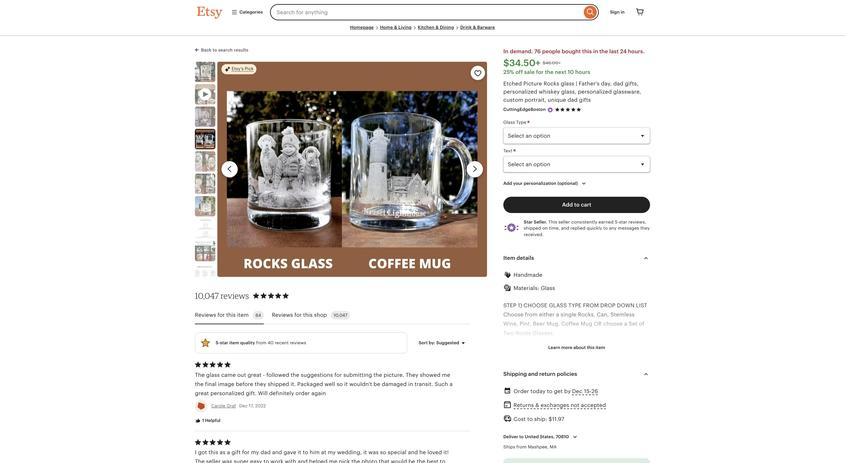 Task type: locate. For each thing, give the bounding box(es) containing it.
"message
[[532, 450, 561, 457]]

policies
[[557, 371, 577, 378]]

can,
[[597, 312, 609, 318]]

drop for can,
[[600, 303, 615, 309]]

box".
[[548, 404, 562, 411]]

|
[[576, 81, 577, 87]]

shipped
[[524, 226, 541, 231], [268, 381, 289, 388]]

dad up easy
[[261, 450, 271, 456]]

text
[[503, 148, 513, 154]]

glasses down 'not'
[[561, 413, 581, 420]]

1 horizontal spatial rocks
[[544, 81, 559, 87]]

or
[[594, 321, 602, 328]]

super
[[234, 459, 249, 464]]

list inside step 2) choose text option from drop down list add text in "personalization box" please correct any spelling errors prior to submitting the order. your order will be copy and pasted word for word from the "personalization box". please no emojis and heart icons. 4 word max on glasses with text below and 10 word max on glasses with text on back.
[[503, 367, 515, 374]]

for inside the glass came out great - followed the suggestions for submitting the picture.  they showed me the final image before they shipped it.  packaged well so it wouldn't be damaged in transit.  such a great personalized gift.  will definitely order again
[[334, 372, 342, 379]]

0 vertical spatial down
[[617, 303, 635, 309]]

25%
[[503, 69, 514, 75]]

0 horizontal spatial list
[[503, 367, 515, 374]]

drink & barware
[[460, 25, 495, 30]]

rocks down pint,
[[515, 330, 531, 337]]

submitting inside the glass came out great - followed the suggestions for submitting the picture.  they showed me the final image before they shipped it.  packaged well so it wouldn't be damaged in transit.  such a great personalized gift.  will definitely order again
[[343, 372, 372, 379]]

add up order
[[503, 377, 514, 383]]

list up of
[[636, 303, 647, 309]]

0 horizontal spatial they
[[255, 381, 266, 388]]

add inside step 2) choose text option from drop down list add text in "personalization box" please correct any spelling errors prior to submitting the order. your order will be copy and pasted word for word from the "personalization box". please no emojis and heart icons. 4 word max on glasses with text below and 10 word max on glasses with text on back.
[[503, 377, 514, 383]]

this for as
[[209, 450, 218, 456]]

the left final
[[195, 381, 204, 388]]

0 horizontal spatial rocks
[[515, 330, 531, 337]]

time,
[[549, 226, 560, 231]]

this right about
[[587, 345, 595, 351]]

choose
[[603, 321, 623, 328]]

step down deliver
[[503, 441, 516, 448]]

2 vertical spatial with
[[285, 459, 296, 464]]

1 vertical spatial was
[[222, 459, 232, 464]]

0 horizontal spatial etched picture rocks glass father's day dad gifts image 3 image
[[196, 130, 215, 149]]

on up deliver to united states, 70810
[[531, 423, 538, 429]]

1 horizontal spatial with
[[560, 423, 571, 429]]

sign
[[610, 9, 620, 15]]

in inside step 2) choose text option from drop down list add text in "personalization box" please correct any spelling errors prior to submitting the order. your order will be copy and pasted word for word from the "personalization box". please no emojis and heart icons. 4 word max on glasses with text below and 10 word max on glasses with text on back.
[[527, 377, 532, 383]]

0 vertical spatial shipped
[[524, 226, 541, 231]]

drop for correct
[[604, 358, 620, 364]]

homepage
[[350, 25, 374, 30]]

me up such
[[442, 372, 450, 379]]

this down 10,047 reviews
[[226, 312, 236, 319]]

0 vertical spatial be
[[374, 381, 380, 388]]

reviews up reviews for this item
[[221, 291, 249, 301]]

& right 'drink'
[[473, 25, 476, 30]]

for up super
[[242, 450, 250, 456]]

1 vertical spatial glass
[[206, 372, 220, 379]]

choose up either
[[524, 303, 547, 309]]

of
[[639, 321, 644, 328]]

from up pint,
[[525, 312, 538, 318]]

be right will
[[530, 395, 536, 401]]

10 right below
[[636, 413, 642, 420]]

0 vertical spatial add
[[503, 181, 512, 186]]

on down the seller.
[[542, 226, 548, 231]]

1 horizontal spatial please
[[603, 377, 620, 383]]

"personalization
[[503, 404, 546, 411]]

1 horizontal spatial 5-
[[615, 220, 619, 225]]

10,047 for 10,047 reviews
[[195, 291, 219, 301]]

0 horizontal spatial submitting
[[343, 372, 372, 379]]

banner containing categories
[[185, 0, 660, 24]]

0 vertical spatial rocks
[[544, 81, 559, 87]]

from up box"
[[587, 358, 603, 364]]

they down reviews,
[[640, 226, 650, 231]]

at
[[321, 450, 326, 456]]

for
[[536, 69, 544, 75], [218, 312, 225, 319], [294, 312, 302, 319], [334, 372, 342, 379], [598, 395, 606, 401], [242, 450, 250, 456]]

to inside step 2) choose text option from drop down list add text in "personalization box" please correct any spelling errors prior to submitting the order. your order will be copy and pasted word for word from the "personalization box". please no emojis and heart icons. 4 word max on glasses with text below and 10 word max on glasses with text on back.
[[568, 386, 573, 392]]

by
[[564, 389, 571, 395]]

so inside the glass came out great - followed the suggestions for submitting the picture.  they showed me the final image before they shipped it.  packaged well so it wouldn't be damaged in transit.  such a great personalized gift.  will definitely order again
[[337, 381, 343, 388]]

glass up final
[[206, 372, 220, 379]]

1)
[[518, 303, 522, 309]]

0 vertical spatial they
[[640, 226, 650, 231]]

from for option
[[587, 358, 603, 364]]

list
[[636, 303, 647, 309], [503, 367, 515, 374]]

1 vertical spatial add
[[562, 202, 573, 208]]

glass
[[549, 303, 567, 309]]

etched picture rocks glass father's day dad gifts image 3 image
[[217, 62, 487, 277], [196, 130, 215, 149]]

step for step 2) choose text option from drop down list add text in "personalization box" please correct any spelling errors prior to submitting the order. your order will be copy and pasted word for word from the "personalization box". please no emojis and heart icons. 4 word max on glasses with text below and 10 word max on glasses with text on back.
[[503, 358, 516, 364]]

back to search results link
[[195, 46, 248, 53]]

15-
[[584, 389, 591, 395]]

before
[[236, 381, 253, 388]]

1 vertical spatial great
[[195, 391, 209, 397]]

next
[[555, 69, 566, 75]]

submitting inside step 2) choose text option from drop down list add text in "personalization box" please correct any spelling errors prior to submitting the order. your order will be copy and pasted word for word from the "personalization box". please no emojis and heart icons. 4 word max on glasses with text below and 10 word max on glasses with text on back.
[[575, 386, 604, 392]]

step left 2)
[[503, 358, 516, 364]]

5- right earned
[[615, 220, 619, 225]]

from up heart
[[622, 395, 635, 401]]

add inside dropdown button
[[503, 181, 512, 186]]

was up photo at the bottom of page
[[368, 450, 379, 456]]

2 my from the left
[[328, 450, 336, 456]]

1 vertical spatial rocks
[[515, 330, 531, 337]]

0 horizontal spatial my
[[251, 450, 259, 456]]

0 vertical spatial dad
[[613, 81, 623, 87]]

2 reviews from the left
[[272, 312, 293, 319]]

choose inside step 1) choose glass type from drop down list choose from either a single rocks, can, stemless wine, pint, beer mug, coffee mug or choose a set of two rocks glasses.
[[524, 303, 547, 309]]

from
[[583, 303, 599, 309], [587, 358, 603, 364]]

categories
[[239, 9, 263, 15]]

be right would
[[408, 459, 415, 464]]

max
[[541, 413, 552, 420], [518, 423, 529, 429]]

rocks inside step 1) choose glass type from drop down list choose from either a single rocks, can, stemless wine, pint, beer mug, coffee mug or choose a set of two rocks glasses.
[[515, 330, 531, 337]]

unique
[[548, 97, 566, 103]]

1 horizontal spatial it
[[344, 381, 348, 388]]

item right about
[[596, 345, 605, 351]]

1 horizontal spatial etched picture rocks glass father's day dad gifts image 3 image
[[217, 62, 487, 277]]

0 vertical spatial me
[[442, 372, 450, 379]]

down up correct
[[621, 358, 639, 364]]

1 vertical spatial the
[[195, 459, 205, 464]]

glass up "glass"
[[541, 285, 555, 292]]

home
[[380, 25, 393, 30]]

add inside button
[[562, 202, 573, 208]]

on inside the this seller consistently earned 5-star reviews, shipped on time, and replied quickly to any messages they received.
[[542, 226, 548, 231]]

glasses up states, at right
[[539, 423, 559, 429]]

for inside i got this as a gift for my dad and gave it to him at my wedding, it was so special and he loved it! the seller was super easy to work with and helped me pick the photo that would be the best t
[[242, 450, 250, 456]]

step inside step 1) choose glass type from drop down list choose from either a single rocks, can, stemless wine, pint, beer mug, coffee mug or choose a set of two rocks glasses.
[[503, 303, 516, 309]]

banner
[[185, 0, 660, 24]]

my
[[251, 450, 259, 456], [328, 450, 336, 456]]

any down earned
[[609, 226, 617, 231]]

to left cart on the top of page
[[574, 202, 580, 208]]

materials: glass
[[514, 285, 555, 292]]

the inside i got this as a gift for my dad and gave it to him at my wedding, it was so special and he loved it! the seller was super easy to work with and helped me pick the photo that would be the best t
[[195, 459, 205, 464]]

suggestions
[[301, 372, 333, 379]]

1 horizontal spatial be
[[408, 459, 415, 464]]

cuttingedgeboston link
[[503, 107, 546, 112]]

1 horizontal spatial shipped
[[524, 226, 541, 231]]

this right bought
[[582, 48, 592, 55]]

please down pasted
[[563, 404, 580, 411]]

1 horizontal spatial text
[[573, 423, 583, 429]]

drop inside step 1) choose glass type from drop down list choose from either a single rocks, can, stemless wine, pint, beer mug, coffee mug or choose a set of two rocks glasses.
[[600, 303, 615, 309]]

1 vertical spatial glasses
[[539, 423, 559, 429]]

2 horizontal spatial be
[[530, 395, 536, 401]]

me inside the glass came out great - followed the suggestions for submitting the picture.  they showed me the final image before they shipped it.  packaged well so it wouldn't be damaged in transit.  such a great personalized gift.  will definitely order again
[[442, 372, 450, 379]]

$46.00+
[[543, 60, 561, 65]]

sort by: suggested button
[[414, 336, 472, 350]]

reviews right 64
[[272, 312, 293, 319]]

2 horizontal spatial dad
[[613, 81, 623, 87]]

they inside the glass came out great - followed the suggestions for submitting the picture.  they showed me the final image before they shipped it.  packaged well so it wouldn't be damaged in transit.  such a great personalized gift.  will definitely order again
[[255, 381, 266, 388]]

max down 4
[[518, 423, 529, 429]]

reviews for reviews for this item
[[195, 312, 216, 319]]

and right time,
[[561, 226, 569, 231]]

shipped up 'received.' in the bottom right of the page
[[524, 226, 541, 231]]

down inside step 1) choose glass type from drop down list choose from either a single rocks, can, stemless wine, pint, beer mug, coffee mug or choose a set of two rocks glasses.
[[617, 303, 635, 309]]

as
[[220, 450, 225, 456]]

1 reviews from the left
[[195, 312, 216, 319]]

tab list containing reviews for this item
[[195, 307, 470, 325]]

down inside step 2) choose text option from drop down list add text in "personalization box" please correct any spelling errors prior to submitting the order. your order will be copy and pasted word for word from the "personalization box". please no emojis and heart icons. 4 word max on glasses with text below and 10 word max on glasses with text on back.
[[621, 358, 639, 364]]

the left came
[[195, 372, 205, 379]]

submitting down box"
[[575, 386, 604, 392]]

& for dining
[[436, 25, 439, 30]]

1 vertical spatial 10
[[636, 413, 642, 420]]

dad inside i got this as a gift for my dad and gave it to him at my wedding, it was so special and he loved it! the seller was super easy to work with and helped me pick the photo that would be the best t
[[261, 450, 271, 456]]

0 horizontal spatial reviews
[[195, 312, 216, 319]]

1 horizontal spatial star
[[619, 220, 627, 225]]

1 horizontal spatial my
[[328, 450, 336, 456]]

photo
[[547, 441, 566, 448]]

below
[[607, 413, 623, 420]]

states,
[[540, 435, 555, 440]]

choose for in
[[524, 358, 548, 364]]

5-star item quality from 40 recent reviews
[[216, 341, 306, 346]]

carole graf dec 17, 2022
[[211, 404, 266, 409]]

cart
[[581, 202, 591, 208]]

any inside step 2) choose text option from drop down list add text in "personalization box" please correct any spelling errors prior to submitting the order. your order will be copy and pasted word for word from the "personalization box". please no emojis and heart icons. 4 word max on glasses with text below and 10 word max on glasses with text on back.
[[503, 386, 513, 392]]

and inside dropdown button
[[528, 371, 538, 378]]

my right at
[[328, 450, 336, 456]]

1 horizontal spatial seller
[[558, 220, 570, 225]]

to up pasted
[[568, 386, 573, 392]]

list for step 2) choose text option from drop down list add text in "personalization box" please correct any spelling errors prior to submitting the order. your order will be copy and pasted word for word from the "personalization box". please no emojis and heart icons. 4 word max on glasses with text below and 10 word max on glasses with text on back.
[[503, 367, 515, 374]]

5- down reviews for this item
[[216, 341, 220, 346]]

list up spelling in the bottom right of the page
[[503, 367, 515, 374]]

in demand. 76 people bought this in the last 24 hours.
[[503, 48, 645, 55]]

the down "$46.00+"
[[545, 69, 553, 75]]

accepted
[[581, 403, 606, 409]]

for left shop at bottom
[[294, 312, 302, 319]]

with up 70810 at the right bottom of the page
[[560, 423, 571, 429]]

carole graf link
[[211, 404, 236, 409]]

the left order. at the right
[[605, 386, 614, 392]]

& for barware
[[473, 25, 476, 30]]

the down got
[[195, 459, 205, 464]]

5-
[[615, 220, 619, 225], [216, 341, 220, 346]]

personalized down image at the bottom left of the page
[[210, 391, 244, 397]]

so up that
[[380, 450, 386, 456]]

in inside the glass came out great - followed the suggestions for submitting the picture.  they showed me the final image before they shipped it.  packaged well so it wouldn't be damaged in transit.  such a great personalized gift.  will definitely order again
[[408, 381, 413, 388]]

sort
[[419, 341, 428, 346]]

today
[[531, 389, 545, 395]]

2 vertical spatial add
[[503, 377, 514, 383]]

1 vertical spatial choose
[[524, 358, 548, 364]]

reviews for this shop
[[272, 312, 327, 319]]

helpful
[[205, 418, 220, 424]]

etsy's pick button
[[221, 64, 256, 75]]

they up will
[[255, 381, 266, 388]]

1 vertical spatial text
[[595, 413, 606, 420]]

out
[[237, 372, 246, 379]]

they inside the this seller consistently earned 5-star reviews, shipped on time, and replied quickly to any messages they received.
[[640, 226, 650, 231]]

glass
[[561, 81, 574, 87], [206, 372, 220, 379]]

etched
[[503, 81, 522, 87]]

10 inside step 2) choose text option from drop down list add text in "personalization box" please correct any spelling errors prior to submitting the order. your order will be copy and pasted word for word from the "personalization box". please no emojis and heart icons. 4 word max on glasses with text below and 10 word max on glasses with text on back.
[[636, 413, 642, 420]]

great down final
[[195, 391, 209, 397]]

text up the and
[[573, 423, 583, 429]]

for down 10,047 reviews
[[218, 312, 225, 319]]

0 vertical spatial seller
[[558, 220, 570, 225]]

me left pick
[[329, 459, 337, 464]]

None search field
[[270, 4, 599, 20]]

please up order. at the right
[[603, 377, 620, 383]]

text
[[550, 358, 563, 364]]

1 vertical spatial max
[[518, 423, 529, 429]]

item inside tab list
[[237, 312, 249, 319]]

0 vertical spatial the
[[195, 372, 205, 379]]

type
[[516, 120, 526, 125]]

1 step from the top
[[503, 303, 516, 309]]

more
[[561, 345, 572, 351]]

living
[[398, 25, 412, 30]]

1 horizontal spatial order
[[503, 395, 518, 401]]

seller
[[558, 220, 570, 225], [206, 459, 221, 464]]

1 horizontal spatial max
[[541, 413, 552, 420]]

0 horizontal spatial be
[[374, 381, 380, 388]]

1 horizontal spatial reviews
[[272, 312, 293, 319]]

best
[[427, 459, 438, 464]]

beer
[[533, 321, 545, 328]]

a down "glass"
[[556, 312, 559, 318]]

0 vertical spatial glass
[[503, 120, 515, 125]]

from inside step 2) choose text option from drop down list add text in "personalization box" please correct any spelling errors prior to submitting the order. your order will be copy and pasted word for word from the "personalization box". please no emojis and heart icons. 4 word max on glasses with text below and 10 word max on glasses with text on back.
[[587, 358, 603, 364]]

1 horizontal spatial great
[[248, 372, 262, 379]]

correct
[[622, 377, 641, 383]]

2 step from the top
[[503, 358, 516, 364]]

2 the from the top
[[195, 459, 205, 464]]

menu bar
[[197, 24, 648, 36]]

0 vertical spatial submitting
[[343, 372, 372, 379]]

add left your at the right of the page
[[503, 181, 512, 186]]

item inside dropdown button
[[596, 345, 605, 351]]

it inside the glass came out great - followed the suggestions for submitting the picture.  they showed me the final image before they shipped it.  packaged well so it wouldn't be damaged in transit.  such a great personalized gift.  will definitely order again
[[344, 381, 348, 388]]

me inside i got this as a gift for my dad and gave it to him at my wedding, it was so special and he loved it! the seller was super easy to work with and helped me pick the photo that would be the best t
[[329, 459, 337, 464]]

1 vertical spatial 10,047
[[334, 313, 347, 318]]

in
[[503, 48, 508, 55]]

to inside button
[[574, 202, 580, 208]]

order inside the glass came out great - followed the suggestions for submitting the picture.  they showed me the final image before they shipped it.  packaged well so it wouldn't be damaged in transit.  such a great personalized gift.  will definitely order again
[[296, 391, 310, 397]]

shipped inside the glass came out great - followed the suggestions for submitting the picture.  they showed me the final image before they shipped it.  packaged well so it wouldn't be damaged in transit.  such a great personalized gift.  will definitely order again
[[268, 381, 289, 388]]

seller down as
[[206, 459, 221, 464]]

shipped down followed
[[268, 381, 289, 388]]

deliver to united states, 70810 button
[[498, 430, 584, 445]]

step 2) choose text option from drop down list add text in "personalization box" please correct any spelling errors prior to submitting the order. your order will be copy and pasted word for word from the "personalization box". please no emojis and heart icons. 4 word max on glasses with text below and 10 word max on glasses with text on back.
[[503, 358, 645, 429]]

& down copy
[[535, 403, 539, 409]]

choose inside step 2) choose text option from drop down list add text in "personalization box" please correct any spelling errors prior to submitting the order. your order will be copy and pasted word for word from the "personalization box". please no emojis and heart icons. 4 word max on glasses with text below and 10 word max on glasses with text on back.
[[524, 358, 548, 364]]

0 horizontal spatial 10,047
[[195, 291, 219, 301]]

0 vertical spatial step
[[503, 303, 516, 309]]

0 horizontal spatial dad
[[261, 450, 271, 456]]

dec
[[572, 389, 582, 395], [239, 404, 248, 409]]

from inside step 1) choose glass type from drop down list choose from either a single rocks, can, stemless wine, pint, beer mug, coffee mug or choose a set of two rocks glasses.
[[583, 303, 599, 309]]

dad right the day,
[[613, 81, 623, 87]]

glass inside the etched picture rocks glass | father's day, dad gifts, personalized whiskey glass, personalized glassware, custom portrait, unique dad gifts
[[561, 81, 574, 87]]

any inside the this seller consistently earned 5-star reviews, shipped on time, and replied quickly to any messages they received.
[[609, 226, 617, 231]]

& inside returns & exchanges not accepted button
[[535, 403, 539, 409]]

to up 3) at the bottom right
[[519, 435, 524, 440]]

0 vertical spatial glass
[[561, 81, 574, 87]]

star inside the this seller consistently earned 5-star reviews, shipped on time, and replied quickly to any messages they received.
[[619, 220, 627, 225]]

icons.
[[503, 413, 519, 420]]

to right 4
[[527, 416, 533, 423]]

1 horizontal spatial dec
[[572, 389, 582, 395]]

star left quality
[[220, 341, 228, 346]]

step inside step 3) submit photo and order number through "message seller" icon
[[503, 441, 516, 448]]

0 horizontal spatial glass
[[206, 372, 220, 379]]

from inside step 1) choose glass type from drop down list choose from either a single rocks, can, stemless wine, pint, beer mug, coffee mug or choose a set of two rocks glasses.
[[525, 312, 538, 318]]

be inside i got this as a gift for my dad and gave it to him at my wedding, it was so special and he loved it! the seller was super easy to work with and helped me pick the photo that would be the best t
[[408, 459, 415, 464]]

with inside i got this as a gift for my dad and gave it to him at my wedding, it was so special and he loved it! the seller was super easy to work with and helped me pick the photo that would be the best t
[[285, 459, 296, 464]]

1 horizontal spatial me
[[442, 372, 450, 379]]

tab list
[[195, 307, 470, 325]]

with down gave
[[285, 459, 296, 464]]

0 horizontal spatial any
[[503, 386, 513, 392]]

rocks up whiskey
[[544, 81, 559, 87]]

carole
[[211, 404, 225, 409]]

dec right "by" on the bottom right
[[572, 389, 582, 395]]

so inside i got this as a gift for my dad and gave it to him at my wedding, it was so special and he loved it! the seller was super easy to work with and helped me pick the photo that would be the best t
[[380, 450, 386, 456]]

2 horizontal spatial with
[[582, 413, 594, 420]]

a right such
[[450, 381, 453, 388]]

0 horizontal spatial seller
[[206, 459, 221, 464]]

in up spelling in the bottom right of the page
[[527, 377, 532, 383]]

0 vertical spatial any
[[609, 226, 617, 231]]

text up spelling in the bottom right of the page
[[516, 377, 526, 383]]

glass type
[[503, 120, 528, 125]]

0 vertical spatial max
[[541, 413, 552, 420]]

etched picture rocks glass father's day dad gifts image 8 image
[[195, 241, 215, 261]]

1 horizontal spatial any
[[609, 226, 617, 231]]

followed
[[266, 372, 289, 379]]

ships from mashpee, ma
[[503, 445, 557, 450]]

& left the dining
[[436, 25, 439, 30]]

wine,
[[503, 321, 518, 328]]

in
[[621, 9, 625, 15], [593, 48, 598, 55], [527, 377, 532, 383], [408, 381, 413, 388]]

item
[[503, 255, 515, 261]]

0 horizontal spatial max
[[518, 423, 529, 429]]

to inside dropdown button
[[519, 435, 524, 440]]

seller right this
[[558, 220, 570, 225]]

2 vertical spatial be
[[408, 459, 415, 464]]

1 vertical spatial submitting
[[575, 386, 604, 392]]

1 vertical spatial drop
[[604, 358, 620, 364]]

be right wouldn't
[[374, 381, 380, 388]]

1 the from the top
[[195, 372, 205, 379]]

1 horizontal spatial they
[[640, 226, 650, 231]]

1 vertical spatial me
[[329, 459, 337, 464]]

10,047 down the etched picture rocks glass father's day dad gifts image 9
[[195, 291, 219, 301]]

to down earned
[[603, 226, 608, 231]]

any left order
[[503, 386, 513, 392]]

order inside step 2) choose text option from drop down list add text in "personalization box" please correct any spelling errors prior to submitting the order. your order will be copy and pasted word for word from the "personalization box". please no emojis and heart icons. 4 word max on glasses with text below and 10 word max on glasses with text on back.
[[503, 395, 518, 401]]

2 vertical spatial step
[[503, 441, 516, 448]]

for up "well"
[[334, 372, 342, 379]]

0 vertical spatial list
[[636, 303, 647, 309]]

& right the home
[[394, 25, 397, 30]]

1 vertical spatial dad
[[568, 97, 578, 103]]

1 horizontal spatial 10
[[636, 413, 642, 420]]

was
[[368, 450, 379, 456], [222, 459, 232, 464]]

it up photo at the bottom of page
[[363, 450, 367, 456]]

1 vertical spatial step
[[503, 358, 516, 364]]

1 vertical spatial reviews
[[290, 341, 306, 346]]

24
[[620, 48, 627, 55]]

1 vertical spatial down
[[621, 358, 639, 364]]

1 helpful button
[[190, 415, 226, 427]]

step for step 3) submit photo and order number through "message seller" icon
[[503, 441, 516, 448]]

glass up glass,
[[561, 81, 574, 87]]

a inside the glass came out great - followed the suggestions for submitting the picture.  they showed me the final image before they shipped it.  packaged well so it wouldn't be damaged in transit.  such a great personalized gift.  will definitely order again
[[450, 381, 453, 388]]

1 vertical spatial be
[[530, 395, 536, 401]]

from inside step 2) choose text option from drop down list add text in "personalization box" please correct any spelling errors prior to submitting the order. your order will be copy and pasted word for word from the "personalization box". please no emojis and heart icons. 4 word max on glasses with text below and 10 word max on glasses with text on back.
[[622, 395, 635, 401]]

1 my from the left
[[251, 450, 259, 456]]

order
[[581, 441, 599, 448]]

1 vertical spatial they
[[255, 381, 266, 388]]

drop inside step 2) choose text option from drop down list add text in "personalization box" please correct any spelling errors prior to submitting the order. your order will be copy and pasted word for word from the "personalization box". please no emojis and heart icons. 4 word max on glasses with text below and 10 word max on glasses with text on back.
[[604, 358, 620, 364]]

list inside step 1) choose glass type from drop down list choose from either a single rocks, can, stemless wine, pint, beer mug, coffee mug or choose a set of two rocks glasses.
[[636, 303, 647, 309]]

this inside dropdown button
[[587, 345, 595, 351]]

reviews
[[221, 291, 249, 301], [290, 341, 306, 346]]

step inside step 2) choose text option from drop down list add text in "personalization box" please correct any spelling errors prior to submitting the order. your order will be copy and pasted word for word from the "personalization box". please no emojis and heart icons. 4 word max on glasses with text below and 10 word max on glasses with text on back.
[[503, 358, 516, 364]]

0 horizontal spatial shipped
[[268, 381, 289, 388]]

personalized down father's
[[578, 89, 612, 95]]

3 step from the top
[[503, 441, 516, 448]]

0 horizontal spatial 10
[[568, 69, 574, 75]]

0 vertical spatial text
[[516, 377, 526, 383]]

down for correct
[[621, 358, 639, 364]]

drop up order. at the right
[[604, 358, 620, 364]]

the down wedding,
[[351, 459, 360, 464]]

2 horizontal spatial it
[[363, 450, 367, 456]]

0 horizontal spatial 5-
[[216, 341, 220, 346]]

with down no
[[582, 413, 594, 420]]

the glass came out great - followed the suggestions for submitting the picture.  they showed me the final image before they shipped it.  packaged well so it wouldn't be damaged in transit.  such a great personalized gift.  will definitely order again
[[195, 372, 453, 397]]

1 vertical spatial so
[[380, 450, 386, 456]]

single
[[561, 312, 576, 318]]

this for shop
[[303, 312, 313, 319]]

custom
[[503, 97, 523, 103]]

and inside the this seller consistently earned 5-star reviews, shipped on time, and replied quickly to any messages they received.
[[561, 226, 569, 231]]

this inside i got this as a gift for my dad and gave it to him at my wedding, it was so special and he loved it! the seller was super easy to work with and helped me pick the photo that would be the best t
[[209, 450, 218, 456]]

choose for either
[[524, 303, 547, 309]]

for up "emojis"
[[598, 395, 606, 401]]



Task type: vqa. For each thing, say whether or not it's contained in the screenshot.
the 2019 for nshimp Apr 19, 2019
no



Task type: describe. For each thing, give the bounding box(es) containing it.
get
[[554, 389, 563, 395]]

be inside the glass came out great - followed the suggestions for submitting the picture.  they showed me the final image before they shipped it.  packaged well so it wouldn't be damaged in transit.  such a great personalized gift.  will definitely order again
[[374, 381, 380, 388]]

the down he
[[417, 459, 425, 464]]

word down icons. at the right bottom
[[503, 423, 517, 429]]

and up below
[[611, 404, 620, 411]]

word right 4
[[526, 413, 539, 420]]

box"
[[588, 377, 602, 383]]

wouldn't
[[349, 381, 372, 388]]

mug
[[581, 321, 592, 328]]

shipped inside the this seller consistently earned 5-star reviews, shipped on time, and replied quickly to any messages they received.
[[524, 226, 541, 231]]

etched picture rocks glass father's day dad gifts image 9 image
[[195, 263, 215, 284]]

from for type
[[583, 303, 599, 309]]

spelling
[[514, 386, 535, 392]]

to left the get
[[547, 389, 552, 395]]

ships
[[503, 445, 515, 450]]

star
[[524, 220, 533, 225]]

suggested
[[436, 341, 459, 346]]

shipping
[[503, 371, 527, 378]]

i
[[195, 450, 197, 456]]

word up accepted
[[584, 395, 597, 401]]

"personalization
[[534, 377, 587, 383]]

1 vertical spatial with
[[560, 423, 571, 429]]

add to cart button
[[503, 197, 650, 213]]

cost to ship: $ 11.97
[[514, 416, 564, 423]]

quickly
[[587, 226, 602, 231]]

1 horizontal spatial reviews
[[290, 341, 306, 346]]

again
[[311, 391, 326, 397]]

1 helpful
[[201, 418, 220, 424]]

returns
[[514, 403, 534, 409]]

item left quality
[[229, 341, 239, 346]]

0 horizontal spatial glass
[[503, 120, 515, 125]]

0 horizontal spatial star
[[220, 341, 228, 346]]

loved
[[427, 450, 442, 456]]

and left helped
[[298, 459, 308, 464]]

1 horizontal spatial personalized
[[503, 89, 537, 95]]

5- inside the this seller consistently earned 5-star reviews, shipped on time, and replied quickly to any messages they received.
[[615, 220, 619, 225]]

heart
[[622, 404, 636, 411]]

etsy's pick
[[232, 66, 254, 71]]

will
[[258, 391, 268, 397]]

to right back
[[213, 48, 217, 53]]

0 vertical spatial please
[[603, 377, 620, 383]]

and down heart
[[625, 413, 634, 420]]

add your personalization (optional)
[[503, 181, 578, 186]]

the down your
[[636, 395, 645, 401]]

& for exchanges
[[535, 403, 539, 409]]

etched picture rocks glass father's day dad gifts image 6 image
[[195, 196, 215, 217]]

item details
[[503, 255, 534, 261]]

1 horizontal spatial dad
[[568, 97, 578, 103]]

Search for anything text field
[[270, 4, 582, 20]]

cost
[[514, 416, 526, 423]]

etched picture rocks glass father's day dad gifts image 2 image
[[195, 107, 215, 127]]

2 vertical spatial text
[[573, 423, 583, 429]]

etched picture rocks glass father's day dad gifts image 4 image
[[195, 151, 215, 172]]

64
[[255, 313, 261, 318]]

etched picture rocks glass father's day dad gifts image 7 image
[[195, 219, 215, 239]]

2 horizontal spatial text
[[595, 413, 606, 420]]

image
[[218, 381, 234, 388]]

not
[[571, 403, 579, 409]]

barware
[[477, 25, 495, 30]]

would
[[391, 459, 407, 464]]

on left the back.
[[585, 423, 591, 429]]

pick
[[245, 66, 254, 71]]

the left last
[[599, 48, 608, 55]]

from up through
[[516, 445, 527, 450]]

to inside the this seller consistently earned 5-star reviews, shipped on time, and replied quickly to any messages they received.
[[603, 226, 608, 231]]

0 horizontal spatial glasses
[[539, 423, 559, 429]]

by:
[[429, 341, 435, 346]]

sign in
[[610, 9, 625, 15]]

this seller consistently earned 5-star reviews, shipped on time, and replied quickly to any messages they received.
[[524, 220, 650, 237]]

seller inside i got this as a gift for my dad and gave it to him at my wedding, it was so special and he loved it! the seller was super easy to work with and helped me pick the photo that would be the best t
[[206, 459, 221, 464]]

learn more about this item button
[[543, 342, 610, 354]]

glass inside the glass came out great - followed the suggestions for submitting the picture.  they showed me the final image before they shipped it.  packaged well so it wouldn't be damaged in transit.  such a great personalized gift.  will definitely order again
[[206, 372, 220, 379]]

back
[[201, 48, 212, 53]]

returns & exchanges not accepted
[[514, 403, 606, 409]]

1 horizontal spatial was
[[368, 450, 379, 456]]

0 vertical spatial glasses
[[561, 413, 581, 420]]

1 vertical spatial glass
[[541, 285, 555, 292]]

set
[[629, 321, 637, 328]]

dining
[[440, 25, 454, 30]]

reviews for reviews for this shop
[[272, 312, 293, 319]]

back to search results
[[201, 48, 248, 53]]

from left 40
[[256, 341, 266, 346]]

it!
[[443, 450, 449, 456]]

$34.50+
[[503, 58, 541, 68]]

mug,
[[547, 321, 560, 328]]

cuttingedgeboston
[[503, 107, 546, 112]]

2 horizontal spatial personalized
[[578, 89, 612, 95]]

etsy's
[[232, 66, 244, 71]]

etched picture rocks glass father's day dad gifts image 1 image
[[195, 62, 215, 82]]

76
[[534, 48, 541, 55]]

learn
[[548, 345, 560, 351]]

the left picture.
[[374, 372, 382, 379]]

0 vertical spatial dec
[[572, 389, 582, 395]]

the inside the glass came out great - followed the suggestions for submitting the picture.  they showed me the final image before they shipped it.  packaged well so it wouldn't be damaged in transit.  such a great personalized gift.  will definitely order again
[[195, 372, 205, 379]]

received.
[[524, 232, 544, 237]]

bought
[[562, 48, 581, 55]]

in left last
[[593, 48, 598, 55]]

last
[[609, 48, 619, 55]]

2)
[[518, 358, 523, 364]]

special
[[388, 450, 406, 456]]

menu bar containing homepage
[[197, 24, 648, 36]]

drink & barware link
[[460, 25, 495, 30]]

40
[[268, 341, 274, 346]]

day,
[[601, 81, 612, 87]]

copy
[[538, 395, 551, 401]]

and up returns & exchanges not accepted at right
[[552, 395, 562, 401]]

seller.
[[534, 220, 547, 225]]

rocks inside the etched picture rocks glass | father's day, dad gifts, personalized whiskey glass, personalized glassware, custom portrait, unique dad gifts
[[544, 81, 559, 87]]

through
[[503, 450, 531, 457]]

for right the "sale"
[[536, 69, 544, 75]]

to right easy
[[264, 459, 269, 464]]

in inside button
[[621, 9, 625, 15]]

home & living
[[380, 25, 412, 30]]

easy
[[250, 459, 262, 464]]

a inside i got this as a gift for my dad and gave it to him at my wedding, it was so special and he loved it! the seller was super easy to work with and helped me pick the photo that would be the best t
[[227, 450, 230, 456]]

star_seller image
[[547, 107, 553, 113]]

be inside step 2) choose text option from drop down list add text in "personalization box" please correct any spelling errors prior to submitting the order. your order will be copy and pasted word for word from the "personalization box". please no emojis and heart icons. 4 word max on glasses with text below and 10 word max on glasses with text on back.
[[530, 395, 536, 401]]

add for add your personalization (optional)
[[503, 181, 512, 186]]

item details button
[[497, 250, 656, 267]]

0 horizontal spatial it
[[298, 450, 301, 456]]

0 horizontal spatial was
[[222, 459, 232, 464]]

for inside step 2) choose text option from drop down list add text in "personalization box" please correct any spelling errors prior to submitting the order. your order will be copy and pasted word for word from the "personalization box". please no emojis and heart icons. 4 word max on glasses with text below and 10 word max on glasses with text on back.
[[598, 395, 606, 401]]

the up it.
[[291, 372, 299, 379]]

got
[[198, 450, 207, 456]]

shop
[[314, 312, 327, 319]]

add for add to cart
[[562, 202, 573, 208]]

seller inside the this seller consistently earned 5-star reviews, shipped on time, and replied quickly to any messages they received.
[[558, 220, 570, 225]]

(optional)
[[557, 181, 578, 186]]

to left him on the bottom
[[303, 450, 308, 456]]

on right $
[[553, 413, 560, 420]]

$34.50+ $46.00+
[[503, 58, 561, 68]]

word down order. at the right
[[607, 395, 621, 401]]

him
[[310, 450, 320, 456]]

1 vertical spatial please
[[563, 404, 580, 411]]

order
[[514, 389, 529, 395]]

sign in button
[[605, 6, 630, 18]]

step 1) choose glass type from drop down list choose from either a single rocks, can, stemless wine, pint, beer mug, coffee mug or choose a set of two rocks glasses.
[[503, 303, 647, 337]]

ma
[[550, 445, 557, 450]]

submit
[[525, 441, 545, 448]]

and left he
[[408, 450, 418, 456]]

learn more about this item
[[548, 345, 605, 351]]

step for step 1) choose glass type from drop down list choose from either a single rocks, can, stemless wine, pint, beer mug, coffee mug or choose a set of two rocks glasses.
[[503, 303, 516, 309]]

star seller.
[[524, 220, 547, 225]]

and up work
[[272, 450, 282, 456]]

list for step 1) choose glass type from drop down list choose from either a single rocks, can, stemless wine, pint, beer mug, coffee mug or choose a set of two rocks glasses.
[[636, 303, 647, 309]]

0 vertical spatial great
[[248, 372, 262, 379]]

well
[[325, 381, 335, 388]]

two
[[503, 330, 514, 337]]

10,047 for 10,047
[[334, 313, 347, 318]]

etched picture rocks glass father's day dad gifts image 5 image
[[195, 174, 215, 194]]

emojis
[[592, 404, 609, 411]]

down for can,
[[617, 303, 635, 309]]

sort by: suggested
[[419, 341, 459, 346]]

0 horizontal spatial text
[[516, 377, 526, 383]]

off
[[515, 69, 523, 75]]

1 vertical spatial dec
[[239, 404, 248, 409]]

0 vertical spatial reviews
[[221, 291, 249, 301]]

showed
[[420, 372, 440, 379]]

a left set
[[624, 321, 627, 328]]

26
[[591, 389, 598, 395]]

this for item
[[226, 312, 236, 319]]

about
[[573, 345, 586, 351]]

results
[[234, 48, 248, 53]]

0 vertical spatial 10
[[568, 69, 574, 75]]

personalized inside the glass came out great - followed the suggestions for submitting the picture.  they showed me the final image before they shipped it.  packaged well so it wouldn't be damaged in transit.  such a great personalized gift.  will definitely order again
[[210, 391, 244, 397]]

& for living
[[394, 25, 397, 30]]

pick
[[339, 459, 350, 464]]



